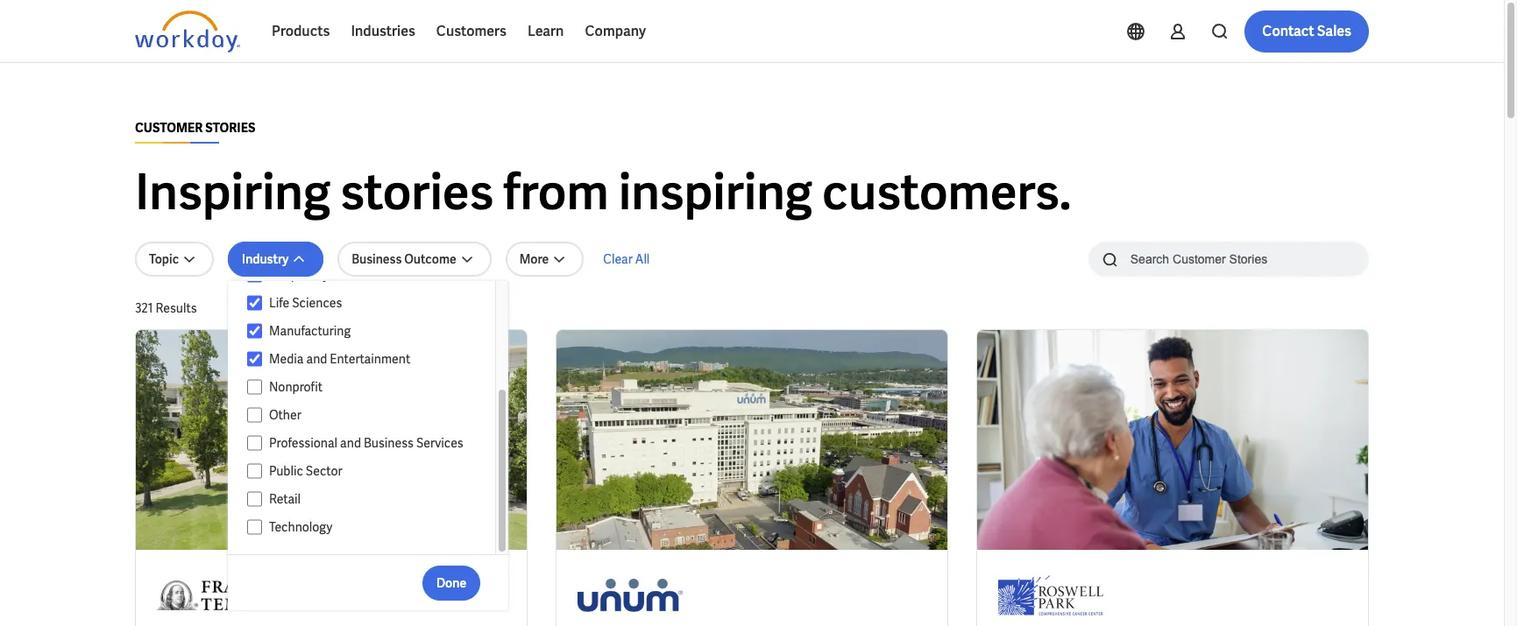 Task type: describe. For each thing, give the bounding box(es) containing it.
business inside button
[[352, 252, 402, 267]]

roswell park comprehensive cancer center (roswell park cancer institute) image
[[999, 572, 1104, 621]]

Search Customer Stories text field
[[1120, 244, 1335, 274]]

sciences
[[292, 296, 342, 311]]

life
[[269, 296, 290, 311]]

and for professional
[[340, 436, 361, 452]]

products button
[[261, 11, 341, 53]]

nonprofit link
[[262, 377, 479, 398]]

inspiring
[[619, 160, 813, 224]]

public
[[269, 464, 303, 480]]

learn button
[[517, 11, 575, 53]]

inspiring
[[135, 160, 331, 224]]

more button
[[506, 242, 584, 277]]

customer stories
[[135, 120, 256, 136]]

done button
[[423, 566, 481, 601]]

media and entertainment link
[[262, 349, 479, 370]]

products
[[272, 22, 330, 40]]

other link
[[262, 405, 479, 426]]

life sciences
[[269, 296, 342, 311]]

customers.
[[823, 160, 1072, 224]]

technology
[[269, 520, 333, 536]]

professional
[[269, 436, 338, 452]]

clear
[[604, 252, 633, 267]]

life sciences link
[[262, 293, 479, 314]]

hospitality
[[269, 267, 329, 283]]

stories
[[340, 160, 494, 224]]

media
[[269, 352, 304, 367]]

technology link
[[262, 517, 479, 538]]

retail link
[[262, 489, 479, 510]]

topic button
[[135, 242, 214, 277]]

from
[[504, 160, 609, 224]]

sector
[[306, 464, 343, 480]]

industry button
[[228, 242, 324, 277]]

clear all
[[604, 252, 650, 267]]

all
[[636, 252, 650, 267]]

customer
[[135, 120, 203, 136]]

industries
[[351, 22, 416, 40]]

customers button
[[426, 11, 517, 53]]

company button
[[575, 11, 657, 53]]

and for media
[[306, 352, 327, 367]]



Task type: vqa. For each thing, say whether or not it's contained in the screenshot.
the left "Supplier"
no



Task type: locate. For each thing, give the bounding box(es) containing it.
industry
[[242, 252, 289, 267]]

other
[[269, 408, 301, 424]]

outcome
[[404, 252, 457, 267]]

contact
[[1263, 22, 1315, 40]]

sales
[[1318, 22, 1352, 40]]

1 vertical spatial business
[[364, 436, 414, 452]]

company
[[585, 22, 646, 40]]

contact sales link
[[1245, 11, 1370, 53]]

services
[[416, 436, 464, 452]]

321 results
[[135, 301, 197, 317]]

unum image
[[578, 572, 683, 621]]

manufacturing link
[[262, 321, 479, 342]]

business down other link
[[364, 436, 414, 452]]

inspiring stories from inspiring customers.
[[135, 160, 1072, 224]]

retail
[[269, 492, 301, 508]]

public sector link
[[262, 461, 479, 482]]

stories
[[205, 120, 256, 136]]

business
[[352, 252, 402, 267], [364, 436, 414, 452]]

results
[[156, 301, 197, 317]]

nonprofit
[[269, 380, 323, 395]]

manufacturing
[[269, 324, 351, 339]]

public sector
[[269, 464, 343, 480]]

and up public sector link at the bottom of the page
[[340, 436, 361, 452]]

hospitality link
[[262, 265, 479, 286]]

customers
[[437, 22, 507, 40]]

professional and business services link
[[262, 433, 479, 454]]

0 horizontal spatial and
[[306, 352, 327, 367]]

topic
[[149, 252, 179, 267]]

None checkbox
[[247, 267, 262, 283], [247, 296, 262, 311], [247, 324, 262, 339], [247, 408, 262, 424], [247, 436, 262, 452], [247, 492, 262, 508], [247, 267, 262, 283], [247, 296, 262, 311], [247, 324, 262, 339], [247, 408, 262, 424], [247, 436, 262, 452], [247, 492, 262, 508]]

learn
[[528, 22, 564, 40]]

more
[[520, 252, 549, 267]]

done
[[437, 576, 467, 591]]

1 vertical spatial and
[[340, 436, 361, 452]]

0 vertical spatial and
[[306, 352, 327, 367]]

0 vertical spatial business
[[352, 252, 402, 267]]

business outcome button
[[338, 242, 492, 277]]

industries button
[[341, 11, 426, 53]]

and down manufacturing
[[306, 352, 327, 367]]

franklin templeton companies, llc image
[[157, 572, 311, 621]]

and
[[306, 352, 327, 367], [340, 436, 361, 452]]

business outcome
[[352, 252, 457, 267]]

entertainment
[[330, 352, 411, 367]]

business up life sciences link
[[352, 252, 402, 267]]

clear all button
[[598, 242, 655, 277]]

media and entertainment
[[269, 352, 411, 367]]

go to the homepage image
[[135, 11, 240, 53]]

professional and business services
[[269, 436, 464, 452]]

1 horizontal spatial and
[[340, 436, 361, 452]]

contact sales
[[1263, 22, 1352, 40]]

321
[[135, 301, 153, 317]]

None checkbox
[[247, 352, 262, 367], [247, 380, 262, 395], [247, 464, 262, 480], [247, 520, 262, 536], [247, 352, 262, 367], [247, 380, 262, 395], [247, 464, 262, 480], [247, 520, 262, 536]]



